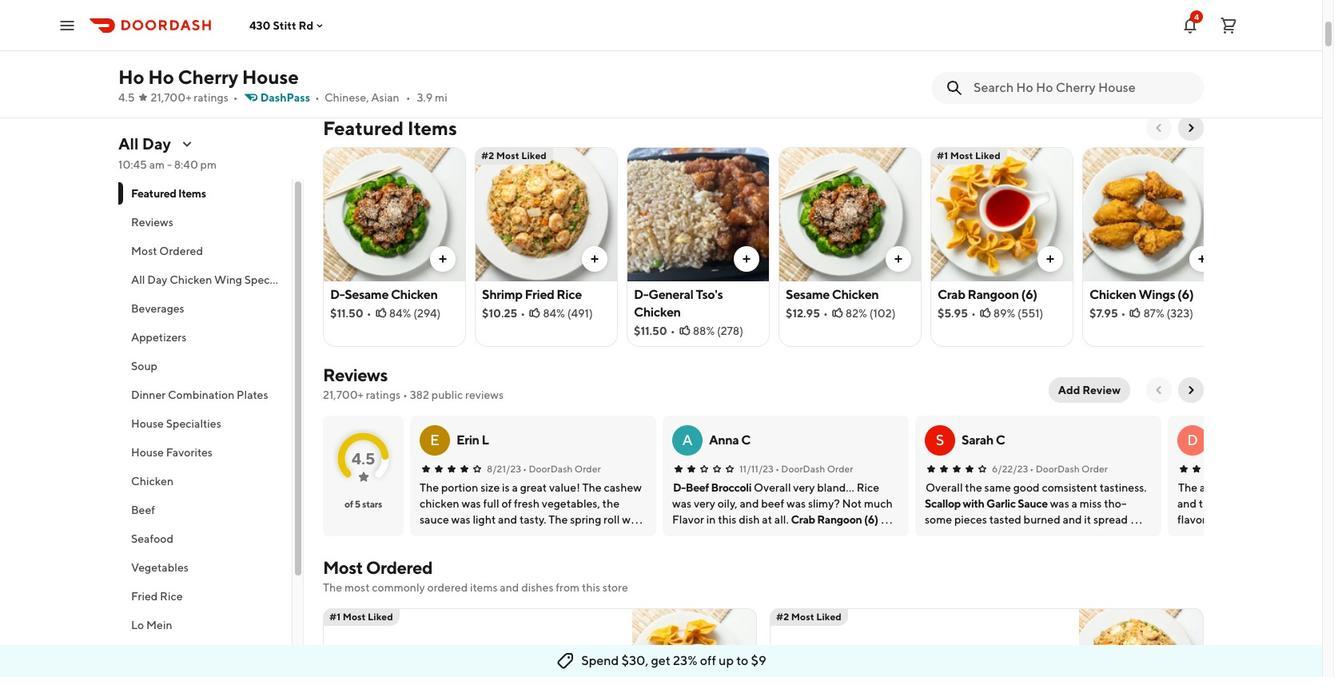 Task type: describe. For each thing, give the bounding box(es) containing it.
10:45 am - 8:40 pm
[[118, 158, 217, 171]]

all day chicken wing specials
[[131, 273, 286, 286]]

mi
[[435, 91, 448, 104]]

0 horizontal spatial #2
[[481, 150, 494, 162]]

featured inside heading
[[323, 117, 404, 139]]

• down ho ho cherry house
[[233, 91, 238, 104]]

d- for beef
[[673, 481, 686, 494]]

order for a
[[827, 463, 854, 475]]

• down 'd-general tso's chicken'
[[671, 325, 675, 337]]

order for e
[[575, 463, 601, 475]]

vegetables button
[[118, 553, 292, 582]]

0 vertical spatial crab
[[938, 287, 966, 302]]

d-general tso's chicken image
[[628, 147, 769, 281]]

0 horizontal spatial shrimp fried rice image
[[476, 147, 617, 281]]

subtotal
[[629, 23, 681, 40]]

beef button
[[118, 496, 292, 525]]

0 horizontal spatial 21,700+
[[151, 91, 192, 104]]

s
[[936, 432, 945, 449]]

add item to cart image for tso's
[[740, 253, 753, 265]]

0 vertical spatial shrimp
[[482, 287, 523, 302]]

0 vertical spatial #1 most liked
[[937, 150, 1001, 162]]

most ordered the most commonly ordered items and dishes from this store
[[323, 557, 628, 594]]

84% (491)
[[543, 307, 593, 320]]

sauce
[[1018, 497, 1048, 510]]

• right '$5.95' on the top of the page
[[972, 307, 976, 320]]

89%
[[994, 307, 1016, 320]]

add review
[[1059, 384, 1121, 397]]

ordered
[[427, 581, 468, 594]]

0 vertical spatial 4.5
[[118, 91, 135, 104]]

fee
[[470, 23, 491, 40]]

0 vertical spatial rangoon
[[968, 287, 1019, 302]]

10:45
[[118, 158, 147, 171]]

a
[[682, 432, 693, 449]]

crab rangoon (6) button
[[791, 512, 879, 528]]

vegetables
[[131, 561, 189, 574]]

(294)
[[414, 307, 441, 320]]

(6) for (323)
[[1178, 287, 1194, 302]]

82% (102)
[[846, 307, 896, 320]]

first
[[543, 23, 568, 40]]

previous button of carousel image
[[1153, 122, 1166, 134]]

0 horizontal spatial #1 most liked
[[329, 611, 393, 623]]

most inside button
[[131, 245, 157, 257]]

• right $7.95
[[1122, 307, 1126, 320]]

chicken up the 84% (294)
[[391, 287, 438, 302]]

specials
[[244, 273, 286, 286]]

0 vertical spatial fried
[[525, 287, 555, 302]]

erin l
[[457, 433, 489, 448]]

lo mein
[[131, 619, 172, 632]]

1 horizontal spatial #2
[[776, 611, 789, 623]]

day for all day chicken wing specials
[[147, 273, 167, 286]]

0 horizontal spatial #2 most liked
[[481, 150, 547, 162]]

doordash for s
[[1036, 463, 1080, 475]]

scallop with garlic sauce button
[[925, 496, 1048, 512]]

0 horizontal spatial shrimp fried rice
[[482, 287, 582, 302]]

chinese,
[[325, 91, 369, 104]]

plates
[[237, 389, 268, 401]]

1 vertical spatial items
[[178, 187, 206, 200]]

day for all day
[[142, 134, 171, 153]]

sesame chicken image
[[780, 147, 921, 281]]

(551)
[[1018, 307, 1044, 320]]

stitt
[[273, 19, 296, 32]]

your
[[512, 23, 541, 40]]

$11.50 for d-general tso's chicken
[[634, 325, 668, 337]]

c for s
[[996, 433, 1006, 448]]

crab inside button
[[791, 513, 816, 526]]

add item to cart image for chicken
[[437, 253, 449, 265]]

lo mein button
[[118, 611, 292, 640]]

chicken up $7.95
[[1090, 287, 1137, 302]]

1 horizontal spatial 4.5
[[352, 449, 375, 467]]

l
[[482, 433, 489, 448]]

chicken inside 'd-general tso's chicken'
[[634, 305, 681, 320]]

beef inside button
[[131, 504, 155, 517]]

$10.25
[[482, 307, 518, 320]]

favorites
[[166, 446, 213, 459]]

1 vertical spatial featured
[[131, 187, 176, 200]]

(6) for (551)
[[1022, 287, 1038, 302]]

fried rice button
[[118, 582, 292, 611]]

23%
[[673, 653, 698, 669]]

house specialties button
[[118, 409, 292, 438]]

with
[[963, 497, 985, 510]]

(491)
[[567, 307, 593, 320]]

reviews for reviews
[[131, 216, 173, 229]]

1 vertical spatial featured items
[[131, 187, 206, 200]]

lo
[[131, 619, 144, 632]]

reviews link
[[323, 365, 388, 385]]

pm
[[200, 158, 217, 171]]

store
[[603, 581, 628, 594]]

add review button
[[1049, 377, 1131, 403]]

scallop with garlic sauce
[[925, 497, 1048, 510]]

of 5 stars
[[345, 498, 382, 510]]

combination
[[168, 389, 235, 401]]

dishes
[[522, 581, 554, 594]]

2 ho from the left
[[148, 66, 174, 88]]

spend
[[582, 653, 619, 669]]

21,700+ inside reviews 21,700+ ratings • 382 public reviews
[[323, 389, 364, 401]]

doordash for e
[[529, 463, 573, 475]]

• left chinese,
[[315, 91, 320, 104]]

d-sesame chicken image
[[324, 147, 465, 281]]

get
[[651, 653, 671, 669]]

• doordash order for s
[[1030, 463, 1108, 475]]

1 vertical spatial #2 most liked
[[776, 611, 842, 623]]

most ordered button
[[118, 237, 292, 265]]

add
[[1059, 384, 1081, 397]]

beverages button
[[118, 294, 292, 323]]

1 sesame from the left
[[345, 287, 389, 302]]

4
[[1195, 12, 1200, 21]]

public
[[432, 389, 463, 401]]

d- for sesame
[[330, 287, 345, 302]]

broccoli
[[711, 481, 752, 494]]

sarah c
[[962, 433, 1006, 448]]

ordered for most ordered
[[159, 245, 203, 257]]

ho ho cherry house
[[118, 66, 299, 88]]

0 vertical spatial #1
[[937, 150, 948, 162]]

1 horizontal spatial shrimp fried rice
[[783, 649, 883, 664]]

wings
[[1139, 287, 1176, 302]]

1 add item to cart image from the left
[[589, 253, 601, 265]]

1 vertical spatial next button of carousel image
[[1185, 122, 1198, 134]]

order,
[[570, 23, 607, 40]]

fried inside button
[[131, 590, 158, 603]]

0 vertical spatial house
[[242, 66, 299, 88]]

add item to cart image for sesame
[[892, 253, 905, 265]]

enjoy a $0 delivery fee on your first order, $5 subtotal minimum required.
[[349, 23, 681, 59]]

chicken button
[[118, 467, 292, 496]]

most
[[345, 581, 370, 594]]

minimum
[[349, 42, 409, 59]]

88%
[[693, 325, 715, 337]]

all day
[[118, 134, 171, 153]]

0 vertical spatial ratings
[[194, 91, 229, 104]]

6/22/23
[[992, 463, 1029, 475]]

dinner combination plates button
[[118, 381, 292, 409]]

doordash for a
[[782, 463, 826, 475]]

appetizers
[[131, 331, 187, 344]]

delivery
[[418, 23, 468, 40]]

430 stitt rd button
[[249, 19, 326, 32]]

• right '6/22/23' at right
[[1030, 463, 1034, 475]]

(6) inside crab rangoon (6) button
[[864, 513, 879, 526]]

$0
[[397, 23, 415, 40]]

chinese, asian • 3.9 mi
[[325, 91, 448, 104]]



Task type: vqa. For each thing, say whether or not it's contained in the screenshot.


Task type: locate. For each thing, give the bounding box(es) containing it.
1 horizontal spatial rangoon
[[968, 287, 1019, 302]]

rangoon
[[968, 287, 1019, 302], [817, 513, 862, 526]]

shrimp fried rice
[[482, 287, 582, 302], [783, 649, 883, 664]]

rangoon inside button
[[817, 513, 862, 526]]

mein
[[146, 619, 172, 632]]

$30,
[[622, 653, 649, 669]]

anna
[[709, 433, 739, 448]]

c for a
[[742, 433, 751, 448]]

garlic
[[987, 497, 1016, 510]]

featured items down chinese, asian • 3.9 mi
[[323, 117, 457, 139]]

notification bell image
[[1181, 16, 1200, 35]]

up
[[719, 653, 734, 669]]

0 horizontal spatial featured
[[131, 187, 176, 200]]

0 vertical spatial featured items
[[323, 117, 457, 139]]

shrimp fried rice right $9
[[783, 649, 883, 664]]

0 vertical spatial ordered
[[159, 245, 203, 257]]

1 horizontal spatial sesame
[[786, 287, 830, 302]]

all inside button
[[131, 273, 145, 286]]

most ordered
[[131, 245, 203, 257]]

0 horizontal spatial sesame
[[345, 287, 389, 302]]

day up am
[[142, 134, 171, 153]]

reviews inside reviews 21,700+ ratings • 382 public reviews
[[323, 365, 388, 385]]

all up 10:45
[[118, 134, 139, 153]]

c right the sarah
[[996, 433, 1006, 448]]

shrimp up $10.25 at the left top of the page
[[482, 287, 523, 302]]

1 horizontal spatial #1 most liked
[[937, 150, 1001, 162]]

2 doordash from the left
[[782, 463, 826, 475]]

2 84% from the left
[[543, 307, 565, 320]]

rice noodles
[[131, 648, 199, 661]]

• down sesame chicken
[[824, 307, 828, 320]]

stars
[[362, 498, 382, 510]]

• doordash order for a
[[776, 463, 854, 475]]

d- inside button
[[673, 481, 686, 494]]

1 horizontal spatial crab rangoon (6)
[[938, 287, 1038, 302]]

84% for rice
[[543, 307, 565, 320]]

0 vertical spatial all
[[118, 134, 139, 153]]

all up beverages
[[131, 273, 145, 286]]

to
[[737, 653, 749, 669]]

2 horizontal spatial d-
[[673, 481, 686, 494]]

doordash right 11/11/23
[[782, 463, 826, 475]]

0 vertical spatial 21,700+
[[151, 91, 192, 104]]

2 horizontal spatial add item to cart image
[[1044, 253, 1057, 265]]

ratings down ho ho cherry house
[[194, 91, 229, 104]]

2 vertical spatial fried
[[826, 649, 855, 664]]

ratings inside reviews 21,700+ ratings • 382 public reviews
[[366, 389, 401, 401]]

88% (278)
[[693, 325, 744, 337]]

0 vertical spatial $11.50
[[330, 307, 364, 320]]

1 horizontal spatial ordered
[[366, 557, 433, 578]]

crab rangoon (6)
[[938, 287, 1038, 302], [791, 513, 879, 526]]

1 horizontal spatial order
[[827, 463, 854, 475]]

$11.50 for d-sesame chicken
[[330, 307, 364, 320]]

84% left (491)
[[543, 307, 565, 320]]

0 vertical spatial items
[[408, 117, 457, 139]]

0 horizontal spatial featured items
[[131, 187, 206, 200]]

ordered inside button
[[159, 245, 203, 257]]

2 add item to cart image from the left
[[892, 253, 905, 265]]

most
[[496, 150, 520, 162], [951, 150, 974, 162], [131, 245, 157, 257], [323, 557, 363, 578], [343, 611, 366, 623], [792, 611, 815, 623]]

1 c from the left
[[742, 433, 751, 448]]

featured
[[323, 117, 404, 139], [131, 187, 176, 200]]

chicken wings (6) image
[[1084, 147, 1225, 281]]

tso's
[[696, 287, 723, 302]]

2 c from the left
[[996, 433, 1006, 448]]

0 vertical spatial day
[[142, 134, 171, 153]]

$9
[[751, 653, 767, 669]]

11/11/23
[[740, 463, 774, 475]]

89% (551)
[[994, 307, 1044, 320]]

erin
[[457, 433, 480, 448]]

• left 3.9
[[406, 91, 411, 104]]

$12.95
[[786, 307, 820, 320]]

3 • doordash order from the left
[[1030, 463, 1108, 475]]

1 horizontal spatial shrimp
[[783, 649, 823, 664]]

off
[[700, 653, 716, 669]]

next image
[[1185, 384, 1198, 397]]

shrimp fried rice up $10.25 at the left top of the page
[[482, 287, 582, 302]]

• doordash order
[[523, 463, 601, 475], [776, 463, 854, 475], [1030, 463, 1108, 475]]

2 • doordash order from the left
[[776, 463, 854, 475]]

0 horizontal spatial ho
[[118, 66, 144, 88]]

•
[[233, 91, 238, 104], [315, 91, 320, 104], [406, 91, 411, 104], [367, 307, 372, 320], [521, 307, 525, 320], [824, 307, 828, 320], [972, 307, 976, 320], [1122, 307, 1126, 320], [671, 325, 675, 337], [403, 389, 408, 401], [523, 463, 527, 475], [776, 463, 780, 475], [1030, 463, 1034, 475]]

1 vertical spatial shrimp fried rice
[[783, 649, 883, 664]]

0 vertical spatial #2 most liked
[[481, 150, 547, 162]]

commonly
[[372, 581, 425, 594]]

87% (323)
[[1144, 307, 1194, 320]]

• right 11/11/23
[[776, 463, 780, 475]]

ordered up 'commonly'
[[366, 557, 433, 578]]

next button of carousel image down notification bell image
[[1188, 35, 1201, 48]]

chicken up the 82%
[[832, 287, 879, 302]]

house up dashpass
[[242, 66, 299, 88]]

1 doordash from the left
[[529, 463, 573, 475]]

1 horizontal spatial add item to cart image
[[892, 253, 905, 265]]

0 horizontal spatial ordered
[[159, 245, 203, 257]]

all for all day
[[118, 134, 139, 153]]

0 horizontal spatial $11.50
[[330, 307, 364, 320]]

appetizers button
[[118, 323, 292, 352]]

-
[[167, 158, 172, 171]]

1 horizontal spatial beef
[[686, 481, 709, 494]]

beef up seafood
[[131, 504, 155, 517]]

order
[[575, 463, 601, 475], [827, 463, 854, 475], [1082, 463, 1108, 475]]

1 horizontal spatial (6)
[[1022, 287, 1038, 302]]

4.5
[[118, 91, 135, 104], [352, 449, 375, 467]]

8/21/23
[[487, 463, 521, 475]]

all for all day chicken wing specials
[[131, 273, 145, 286]]

1 • doordash order from the left
[[523, 463, 601, 475]]

84% (294)
[[389, 307, 441, 320]]

ordered inside most ordered the most commonly ordered items and dishes from this store
[[366, 557, 433, 578]]

this
[[582, 581, 601, 594]]

chicken up "beverages" button
[[170, 273, 212, 286]]

1 horizontal spatial shrimp fried rice image
[[1080, 609, 1204, 677]]

0 vertical spatial reviews
[[131, 216, 173, 229]]

4.5 up all day
[[118, 91, 135, 104]]

2 horizontal spatial doordash
[[1036, 463, 1080, 475]]

3 doordash from the left
[[1036, 463, 1080, 475]]

1 horizontal spatial crab rangoon (6) image
[[932, 147, 1073, 281]]

1 vertical spatial #1
[[329, 611, 341, 623]]

dinner combination plates
[[131, 389, 268, 401]]

382
[[410, 389, 429, 401]]

featured items heading
[[323, 115, 457, 141]]

• right $10.25 at the left top of the page
[[521, 307, 525, 320]]

house down dinner
[[131, 417, 164, 430]]

0 vertical spatial next button of carousel image
[[1188, 35, 1201, 48]]

2 add item to cart image from the left
[[740, 253, 753, 265]]

d-general tso's chicken
[[634, 287, 723, 320]]

430
[[249, 19, 271, 32]]

d-beef broccoli button
[[673, 480, 752, 496]]

open menu image
[[58, 16, 77, 35]]

ratings
[[194, 91, 229, 104], [366, 389, 401, 401]]

chicken inside all day chicken wing specials button
[[170, 273, 212, 286]]

ho up all day
[[118, 66, 144, 88]]

asian
[[371, 91, 400, 104]]

house favorites
[[131, 446, 213, 459]]

next button of carousel image
[[1188, 35, 1201, 48], [1185, 122, 1198, 134]]

0 vertical spatial crab rangoon (6)
[[938, 287, 1038, 302]]

0 horizontal spatial beef
[[131, 504, 155, 517]]

beef inside button
[[686, 481, 709, 494]]

1 84% from the left
[[389, 307, 411, 320]]

items down 3.9
[[408, 117, 457, 139]]

items inside heading
[[408, 117, 457, 139]]

1 vertical spatial crab rangoon (6)
[[791, 513, 879, 526]]

0 vertical spatial crab rangoon (6) image
[[932, 147, 1073, 281]]

of
[[345, 498, 353, 510]]

most inside most ordered the most commonly ordered items and dishes from this store
[[323, 557, 363, 578]]

add item to cart image for chicken
[[1196, 253, 1209, 265]]

2 order from the left
[[827, 463, 854, 475]]

house inside button
[[131, 446, 164, 459]]

84% down d-sesame chicken
[[389, 307, 411, 320]]

0 horizontal spatial add item to cart image
[[589, 253, 601, 265]]

next button of carousel image right previous button of carousel image
[[1185, 122, 1198, 134]]

0 horizontal spatial reviews
[[131, 216, 173, 229]]

d- for general
[[634, 287, 649, 302]]

3.9
[[417, 91, 433, 104]]

day
[[142, 134, 171, 153], [147, 273, 167, 286]]

seafood button
[[118, 525, 292, 553]]

house favorites button
[[118, 438, 292, 467]]

d-beef broccoli
[[673, 481, 752, 494]]

menus image
[[181, 138, 194, 150]]

(102)
[[870, 307, 896, 320]]

the
[[323, 581, 342, 594]]

0 horizontal spatial 4.5
[[118, 91, 135, 104]]

featured items
[[323, 117, 457, 139], [131, 187, 206, 200]]

seafood
[[131, 533, 174, 545]]

0 horizontal spatial order
[[575, 463, 601, 475]]

• inside reviews 21,700+ ratings • 382 public reviews
[[403, 389, 408, 401]]

anna c
[[709, 433, 751, 448]]

0 horizontal spatial (6)
[[864, 513, 879, 526]]

Item Search search field
[[974, 79, 1192, 97]]

add item to cart image
[[437, 253, 449, 265], [740, 253, 753, 265], [1044, 253, 1057, 265]]

2 horizontal spatial order
[[1082, 463, 1108, 475]]

crab rangoon (6) image
[[932, 147, 1073, 281], [633, 609, 757, 677]]

430 stitt rd
[[249, 19, 314, 32]]

day inside button
[[147, 273, 167, 286]]

0 horizontal spatial crab rangoon (6) image
[[633, 609, 757, 677]]

4.5 up 'of 5 stars'
[[352, 449, 375, 467]]

featured down chinese,
[[323, 117, 404, 139]]

1 vertical spatial $11.50
[[634, 325, 668, 337]]

ordered for most ordered the most commonly ordered items and dishes from this store
[[366, 557, 433, 578]]

day up beverages
[[147, 273, 167, 286]]

on
[[493, 23, 510, 40]]

1 horizontal spatial c
[[996, 433, 1006, 448]]

d-sesame chicken
[[330, 287, 438, 302]]

1 vertical spatial day
[[147, 273, 167, 286]]

• doordash order up crab rangoon (6) button
[[776, 463, 854, 475]]

1 vertical spatial shrimp
[[783, 649, 823, 664]]

0 horizontal spatial items
[[178, 187, 206, 200]]

ho up 21,700+ ratings •
[[148, 66, 174, 88]]

1 horizontal spatial #1
[[937, 150, 948, 162]]

fried rice
[[131, 590, 183, 603]]

1 vertical spatial beef
[[131, 504, 155, 517]]

87%
[[1144, 307, 1165, 320]]

1 horizontal spatial add item to cart image
[[740, 253, 753, 265]]

1 vertical spatial #2
[[776, 611, 789, 623]]

$11.50
[[330, 307, 364, 320], [634, 325, 668, 337]]

doordash up sauce
[[1036, 463, 1080, 475]]

$7.95
[[1090, 307, 1118, 320]]

0 horizontal spatial crab
[[791, 513, 816, 526]]

d- inside 'd-general tso's chicken'
[[634, 287, 649, 302]]

house inside 'button'
[[131, 417, 164, 430]]

noodles
[[156, 648, 199, 661]]

(278)
[[717, 325, 744, 337]]

(6)
[[1022, 287, 1038, 302], [1178, 287, 1194, 302], [864, 513, 879, 526]]

chicken down house favorites
[[131, 475, 174, 488]]

soup button
[[118, 352, 292, 381]]

21,700+ down cherry in the left of the page
[[151, 91, 192, 104]]

house for house specialties
[[131, 417, 164, 430]]

0 horizontal spatial add item to cart image
[[437, 253, 449, 265]]

5
[[355, 498, 361, 510]]

reviews for reviews 21,700+ ratings • 382 public reviews
[[323, 365, 388, 385]]

1 vertical spatial ratings
[[366, 389, 401, 401]]

2 sesame from the left
[[786, 287, 830, 302]]

0 horizontal spatial • doordash order
[[523, 463, 601, 475]]

1 vertical spatial crab rangoon (6) image
[[633, 609, 757, 677]]

1 vertical spatial crab
[[791, 513, 816, 526]]

house for house favorites
[[131, 446, 164, 459]]

2 horizontal spatial fried
[[826, 649, 855, 664]]

e
[[430, 432, 440, 449]]

1 add item to cart image from the left
[[437, 253, 449, 265]]

$11.50 down d-sesame chicken
[[330, 307, 364, 320]]

2 horizontal spatial • doordash order
[[1030, 463, 1108, 475]]

beverages
[[131, 302, 185, 315]]

ordered down the reviews button at top left
[[159, 245, 203, 257]]

84% for chicken
[[389, 307, 411, 320]]

0 vertical spatial featured
[[323, 117, 404, 139]]

1 horizontal spatial #2 most liked
[[776, 611, 842, 623]]

• doordash order up sauce
[[1030, 463, 1108, 475]]

21,700+ down the reviews link
[[323, 389, 364, 401]]

c
[[742, 433, 751, 448], [996, 433, 1006, 448]]

• left 382
[[403, 389, 408, 401]]

1 horizontal spatial featured
[[323, 117, 404, 139]]

0 horizontal spatial d-
[[330, 287, 345, 302]]

sesame
[[345, 287, 389, 302], [786, 287, 830, 302]]

0 vertical spatial shrimp fried rice image
[[476, 147, 617, 281]]

add item to cart image
[[589, 253, 601, 265], [892, 253, 905, 265], [1196, 253, 1209, 265]]

1 vertical spatial house
[[131, 417, 164, 430]]

shrimp right $9
[[783, 649, 823, 664]]

1 vertical spatial 21,700+
[[323, 389, 364, 401]]

house down the house specialties
[[131, 446, 164, 459]]

shrimp fried rice image
[[476, 147, 617, 281], [1080, 609, 1204, 677]]

1 vertical spatial fried
[[131, 590, 158, 603]]

0 horizontal spatial ratings
[[194, 91, 229, 104]]

• right 8/21/23
[[523, 463, 527, 475]]

beef
[[686, 481, 709, 494], [131, 504, 155, 517]]

previous image
[[1153, 384, 1166, 397]]

1 ho from the left
[[118, 66, 144, 88]]

0 items, open order cart image
[[1220, 16, 1239, 35]]

3 order from the left
[[1082, 463, 1108, 475]]

2 vertical spatial house
[[131, 446, 164, 459]]

featured down am
[[131, 187, 176, 200]]

1 order from the left
[[575, 463, 601, 475]]

1 vertical spatial shrimp fried rice image
[[1080, 609, 1204, 677]]

1 horizontal spatial items
[[408, 117, 457, 139]]

$11.50 down 'd-general tso's chicken'
[[634, 325, 668, 337]]

doordash right 8/21/23
[[529, 463, 573, 475]]

1 horizontal spatial fried
[[525, 287, 555, 302]]

• doordash order right 8/21/23
[[523, 463, 601, 475]]

reviews
[[465, 389, 504, 401]]

ratings down the reviews link
[[366, 389, 401, 401]]

8:40
[[174, 158, 198, 171]]

spend $30, get 23% off up to $9
[[582, 653, 767, 669]]

3 add item to cart image from the left
[[1044, 253, 1057, 265]]

1 horizontal spatial 84%
[[543, 307, 565, 320]]

review
[[1083, 384, 1121, 397]]

1 vertical spatial #1 most liked
[[329, 611, 393, 623]]

• down d-sesame chicken
[[367, 307, 372, 320]]

items down 8:40
[[178, 187, 206, 200]]

3 add item to cart image from the left
[[1196, 253, 1209, 265]]

1 horizontal spatial 21,700+
[[323, 389, 364, 401]]

• doordash order for e
[[523, 463, 601, 475]]

order for s
[[1082, 463, 1108, 475]]

reviews inside button
[[131, 216, 173, 229]]

0 horizontal spatial #1
[[329, 611, 341, 623]]

1 vertical spatial all
[[131, 273, 145, 286]]

sarah
[[962, 433, 994, 448]]

0 horizontal spatial rangoon
[[817, 513, 862, 526]]

1 horizontal spatial featured items
[[323, 117, 457, 139]]

featured items down -
[[131, 187, 206, 200]]

0 horizontal spatial 84%
[[389, 307, 411, 320]]

1 horizontal spatial crab
[[938, 287, 966, 302]]

c right anna
[[742, 433, 751, 448]]

$5
[[610, 23, 626, 40]]

d
[[1188, 432, 1199, 449]]

#2
[[481, 150, 494, 162], [776, 611, 789, 623]]

1 vertical spatial rangoon
[[817, 513, 862, 526]]

1 horizontal spatial doordash
[[782, 463, 826, 475]]

specialties
[[166, 417, 221, 430]]

chicken inside chicken button
[[131, 475, 174, 488]]

rice noodles button
[[118, 640, 292, 669]]

house specialties
[[131, 417, 221, 430]]

0 horizontal spatial doordash
[[529, 463, 573, 475]]

rice
[[557, 287, 582, 302], [160, 590, 183, 603], [131, 648, 154, 661], [858, 649, 883, 664]]

beef left broccoli
[[686, 481, 709, 494]]

0 horizontal spatial crab rangoon (6)
[[791, 513, 879, 526]]

0 horizontal spatial c
[[742, 433, 751, 448]]

chicken down the general
[[634, 305, 681, 320]]



